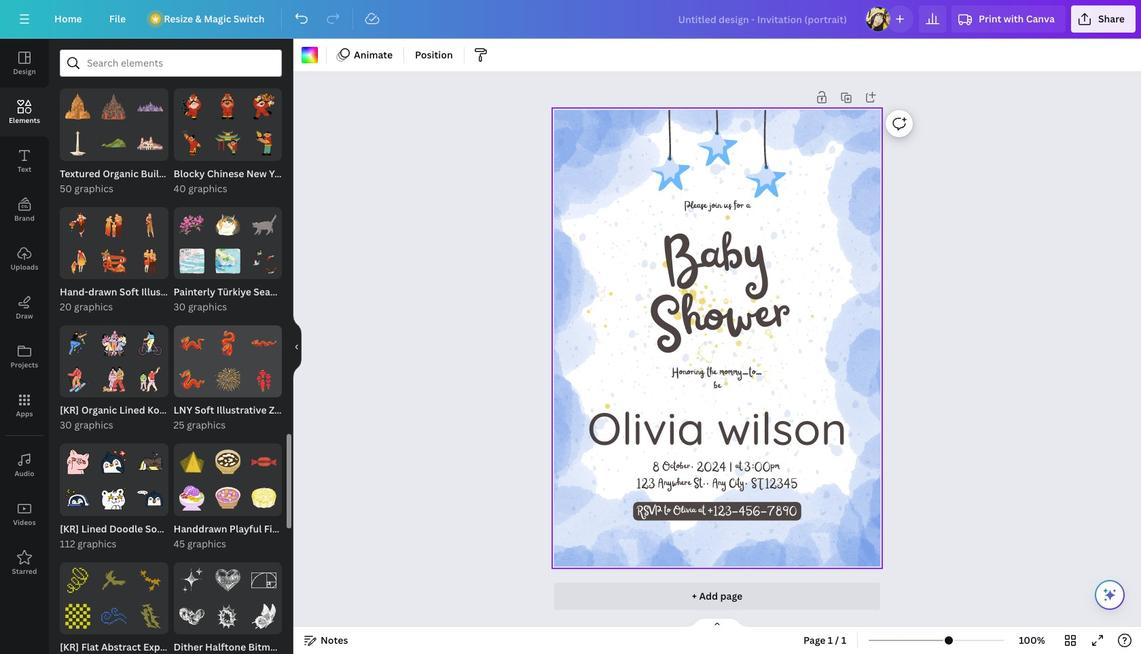 Task type: vqa. For each thing, say whether or not it's contained in the screenshot.


Task type: locate. For each thing, give the bounding box(es) containing it.
elements button
[[0, 88, 49, 137]]

handdrawn playful polvoron image
[[251, 449, 277, 475]]

graphics down painterly
[[188, 300, 227, 313]]

print with canva button
[[952, 5, 1066, 33]]

animate button
[[332, 44, 398, 66]]

blocky chinese new year decorations image
[[251, 94, 277, 119]]

0 horizontal spatial hand-drawn soft illustrative lny family image
[[101, 212, 127, 238]]

graphics right 112
[[77, 537, 116, 550]]

resize & magic switch button
[[142, 5, 276, 33]]

1 vertical spatial olivia
[[673, 504, 696, 519]]

handdrawn playful ginataang bilo bilo image
[[215, 485, 240, 511]]

20 graphics
[[60, 300, 113, 313]]

notes
[[321, 634, 348, 647]]

october,
[[662, 460, 694, 474]]

50 graphics
[[60, 182, 113, 195]]

prambanan image
[[65, 94, 90, 119]]

[kr] inside [kr] organic lined korean daily life 30 graphics
[[60, 404, 79, 417]]

+
[[692, 590, 697, 603]]

halftone
[[205, 641, 246, 654]]

painterly türkiye seasonal destinations 30 graphics
[[174, 285, 356, 313]]

lined doodle sleeping penguin emote image
[[65, 485, 90, 511]]

canva
[[1026, 12, 1055, 25]]

hand-drawn soft illustrative lny family image down hand-drawn soft illustrative lny woman image
[[137, 249, 163, 274]]

at left +123-
[[698, 504, 705, 519]]

painterly türkiye seasonal destinations button
[[174, 285, 356, 300]]

resize & magic switch
[[164, 12, 265, 25]]

0 vertical spatial [kr]
[[60, 404, 79, 417]]

honoring the mommy-to- be
[[672, 366, 763, 394]]

organic
[[81, 404, 117, 417]]

lny soft illustrative zodiac dragon image left the hide image
[[251, 331, 277, 356]]

graphics up blocky chinese new year gift bag image
[[188, 63, 227, 76]]

graphics down the chinese
[[188, 182, 227, 195]]

1 horizontal spatial lny soft illustrative zodiac dragon image
[[215, 331, 240, 356]]

graphics up prambanan image
[[75, 63, 114, 76]]

lny
[[174, 404, 192, 417]]

türkiye
[[218, 285, 251, 298]]

1 left the /
[[828, 634, 833, 647]]

3 lny soft illustrative zodiac dragon image from the left
[[251, 331, 277, 356]]

#ffffff image
[[302, 47, 318, 63]]

bukit barisan image
[[101, 130, 127, 155]]

join
[[709, 199, 721, 214]]

graphics right 20
[[74, 300, 113, 313]]

home link
[[43, 5, 93, 33]]

lny soft illustrative zodiac animals button
[[174, 403, 339, 418]]

[kr] left organic
[[60, 404, 79, 417]]

lined doodle speechless penguin emote image
[[137, 485, 163, 511]]

hand-drawn soft illustrative lny family image
[[101, 212, 127, 238], [137, 249, 163, 274]]

anywhere
[[658, 477, 691, 491]]

[kr] up 112
[[60, 522, 79, 535]]

position
[[415, 48, 453, 61]]

/
[[835, 634, 839, 647]]

graphics down organic
[[74, 419, 113, 432]]

painterly turkiye calico cat image
[[215, 212, 240, 238]]

456-
[[739, 504, 767, 519]]

40 up prambanan image
[[60, 63, 72, 76]]

graphics inside [kr] organic lined korean daily life 30 graphics
[[74, 419, 113, 432]]

elements
[[9, 115, 40, 125]]

1 vertical spatial hand-drawn soft illustrative lny family image
[[137, 249, 163, 274]]

draw
[[16, 311, 33, 321]]

1 vertical spatial 40
[[174, 182, 186, 195]]

painterly
[[174, 285, 215, 298]]

main menu bar
[[0, 0, 1141, 39]]

30 inside [kr] organic lined korean daily life 30 graphics
[[60, 419, 72, 432]]

videos button
[[0, 490, 49, 539]]

lny soft illustrative zodiac dragon image
[[179, 331, 204, 356], [215, 331, 240, 356], [251, 331, 277, 356]]

text
[[17, 164, 31, 174]]

1 vertical spatial 30
[[174, 300, 186, 313]]

1 horizontal spatial lined
[[119, 404, 145, 417]]

[kr] lined doodle south korea animal emotes button
[[60, 522, 273, 537]]

50
[[60, 182, 72, 195]]

30 down painterly
[[174, 300, 186, 313]]

30 up blocky chinese new year gift bag image
[[174, 63, 186, 76]]

1 horizontal spatial 1
[[842, 634, 847, 647]]

animal
[[204, 522, 237, 535]]

2 vertical spatial 30
[[60, 419, 72, 432]]

0 horizontal spatial at
[[698, 504, 705, 519]]

delicacies
[[331, 522, 379, 535]]

0 horizontal spatial lny soft illustrative zodiac dragon image
[[179, 331, 204, 356]]

handdrawn playful ensaymada image
[[251, 485, 277, 511]]

lny soft illustrative zodiac dragon image up "lny soft illustrative fireworks" icon
[[215, 331, 240, 356]]

Design title text field
[[667, 5, 859, 33]]

blocky chinese new year gift bag image
[[179, 94, 204, 119]]

1 vertical spatial [kr]
[[60, 522, 79, 535]]

1 lny soft illustrative zodiac dragon image from the left
[[179, 331, 204, 356]]

page
[[804, 634, 826, 647]]

lined abstract spiral image
[[65, 568, 90, 593]]

zodiac
[[269, 404, 300, 417]]

painterly turkiye winter pamukkale image
[[179, 249, 204, 274]]

30 up lined doodle hi pig emote image
[[60, 419, 72, 432]]

text button
[[0, 137, 49, 185]]

0 vertical spatial 40
[[60, 63, 72, 76]]

videos
[[13, 518, 36, 527]]

[kr]
[[60, 404, 79, 417], [60, 522, 79, 535]]

olivia right to
[[673, 504, 696, 519]]

city,
[[729, 477, 748, 491]]

page
[[720, 590, 743, 603]]

share button
[[1071, 5, 1136, 33]]

painterly turkiye flower branch image
[[179, 212, 204, 238]]

1 vertical spatial lined
[[81, 522, 107, 535]]

graphics down handdrawn
[[187, 537, 226, 550]]

lny soft illustrative zodiac dragon image up lny soft illustrative zodiac dragon image
[[179, 331, 204, 356]]

korea
[[175, 522, 202, 535]]

olivia up 8 at bottom right
[[588, 400, 705, 456]]

painterly turkiye grey cat image
[[251, 212, 277, 238]]

handdrawn playful filipino sweet delicacies 45 graphics
[[174, 522, 379, 550]]

112
[[60, 537, 75, 550]]

werdhi budaya image
[[101, 94, 127, 119]]

doodle
[[109, 522, 143, 535]]

2 [kr] from the top
[[60, 522, 79, 535]]

[kr] inside [kr] lined doodle south korea animal emotes 112 graphics
[[60, 522, 79, 535]]

0 vertical spatial lined
[[119, 404, 145, 417]]

0 horizontal spatial 1
[[828, 634, 833, 647]]

40 inside blocky chinese new year traditions 40 graphics
[[174, 182, 186, 195]]

shower
[[646, 278, 794, 368]]

hand-drawn soft illustrative lny girl image
[[65, 212, 90, 238]]

graphics inside lny soft illustrative zodiac animals 25 graphics
[[187, 419, 226, 432]]

0 vertical spatial at
[[735, 460, 742, 474]]

30 inside painterly türkiye seasonal destinations 30 graphics
[[174, 300, 186, 313]]

0 horizontal spatial 40
[[60, 63, 72, 76]]

graphics
[[75, 63, 114, 76], [188, 63, 227, 76], [74, 182, 113, 195], [188, 182, 227, 195], [74, 300, 113, 313], [188, 300, 227, 313], [74, 419, 113, 432], [187, 419, 226, 432], [77, 537, 116, 550], [187, 537, 226, 550]]

projects button
[[0, 332, 49, 381]]

[kr] for 112
[[60, 522, 79, 535]]

0 vertical spatial hand-drawn soft illustrative lny family image
[[101, 212, 127, 238]]

0 horizontal spatial lined
[[81, 522, 107, 535]]

lined doodle excited polar bear emote image
[[101, 485, 127, 511]]

40 down the blocky
[[174, 182, 186, 195]]

1 right the /
[[842, 634, 847, 647]]

monas image
[[65, 130, 90, 155]]

at right |
[[735, 460, 742, 474]]

graphics down soft
[[187, 419, 226, 432]]

lined doodle shy happy pengiun emote image
[[101, 449, 127, 475]]

blocky chinese new year traditions button
[[174, 166, 338, 181]]

123 anywhere st., any city, st 12345
[[637, 477, 798, 491]]

soft
[[195, 404, 214, 417]]

1 horizontal spatial 40
[[174, 182, 186, 195]]

blocky chinese new year ang pao image
[[215, 94, 240, 119]]

olivia
[[588, 400, 705, 456], [673, 504, 696, 519]]

hand-drawn soft illustrative lny family image right the hand-drawn soft illustrative lny girl icon
[[101, 212, 127, 238]]

|
[[729, 460, 733, 474]]

40
[[60, 63, 72, 76], [174, 182, 186, 195]]

0 vertical spatial 30
[[174, 63, 186, 76]]

home
[[54, 12, 82, 25]]

projects
[[11, 360, 38, 370]]

lined left doodle
[[81, 522, 107, 535]]

borobudur image
[[137, 94, 163, 119]]

1 vertical spatial at
[[698, 504, 705, 519]]

dither halftone bitmap icons
[[174, 641, 309, 654]]

[kr] organic lined korean daily life 30 graphics
[[60, 404, 226, 432]]

30
[[174, 63, 186, 76], [174, 300, 186, 313], [60, 419, 72, 432]]

lined doodle sleeping boar emote image
[[137, 449, 163, 475]]

hand-drawn soft illustrative lny mother and daughter image
[[65, 249, 90, 274]]

1 [kr] from the top
[[60, 404, 79, 417]]

handdrawn playful halo halo image
[[179, 485, 204, 511]]

100% button
[[1010, 630, 1054, 652]]

sweet
[[301, 522, 329, 535]]

destinations
[[298, 285, 356, 298]]

lny soft illustrative zodiac dragon image
[[179, 367, 204, 392]]

lny soft illustrative fireworks image
[[215, 367, 240, 392]]

painterly turkiye birds flying image
[[251, 249, 277, 274]]

8
[[653, 460, 660, 474]]

hide image
[[293, 314, 302, 379]]

st
[[751, 477, 763, 491]]

graphics inside painterly türkiye seasonal destinations 30 graphics
[[188, 300, 227, 313]]

audio
[[15, 469, 34, 478]]

lined left korean
[[119, 404, 145, 417]]

1 horizontal spatial hand-drawn soft illustrative lny family image
[[137, 249, 163, 274]]

2 1 from the left
[[842, 634, 847, 647]]

lined doodle hi pig emote image
[[65, 449, 90, 475]]

2 horizontal spatial lny soft illustrative zodiac dragon image
[[251, 331, 277, 356]]

any
[[712, 477, 726, 491]]

30 graphics
[[174, 63, 227, 76]]

daily
[[182, 404, 206, 417]]

organic lined indoor climbing image
[[65, 331, 90, 356]]



Task type: describe. For each thing, give the bounding box(es) containing it.
design button
[[0, 39, 49, 88]]

print
[[979, 12, 1002, 25]]

0 vertical spatial olivia
[[588, 400, 705, 456]]

design
[[13, 67, 36, 76]]

organic lined boys playing ddakji image
[[137, 367, 163, 392]]

apps button
[[0, 381, 49, 430]]

st.,
[[693, 477, 710, 491]]

1 1 from the left
[[828, 634, 833, 647]]

organic lined making coffee image
[[101, 331, 127, 356]]

7890
[[767, 504, 797, 519]]

blocky chinese new year sparkler image
[[179, 130, 204, 155]]

lined abstract pixel wind image
[[101, 604, 127, 629]]

rsvp
[[638, 504, 662, 519]]

organic lined girl biking image
[[137, 331, 163, 356]]

blocky chinese new year temple image
[[215, 130, 240, 155]]

blocky chinese new year pineapple image
[[251, 130, 277, 155]]

baby shower
[[646, 216, 794, 368]]

organic lined ski image
[[65, 367, 90, 392]]

1 horizontal spatial at
[[735, 460, 742, 474]]

show pages image
[[685, 618, 750, 628]]

apps
[[16, 409, 33, 419]]

graphics inside 'handdrawn playful filipino sweet delicacies 45 graphics'
[[187, 537, 226, 550]]

traditions
[[292, 167, 338, 180]]

honoring
[[672, 366, 704, 380]]

baby
[[660, 217, 770, 305]]

icons
[[284, 641, 309, 654]]

with
[[1004, 12, 1024, 25]]

share
[[1098, 12, 1125, 25]]

12345
[[765, 477, 798, 491]]

blocky
[[174, 167, 205, 180]]

south
[[145, 522, 173, 535]]

brand button
[[0, 185, 49, 234]]

handdrawn playful champorado image
[[215, 449, 240, 475]]

mommy-
[[719, 366, 749, 380]]

[kr] organic lined korean daily life button
[[60, 403, 226, 418]]

year
[[269, 167, 289, 180]]

file
[[109, 12, 126, 25]]

draw button
[[0, 283, 49, 332]]

lined inside [kr] lined doodle south korea animal emotes 112 graphics
[[81, 522, 107, 535]]

&
[[195, 12, 202, 25]]

print with canva
[[979, 12, 1055, 25]]

+ add page
[[692, 590, 743, 603]]

starred
[[12, 567, 37, 576]]

blocky chinese new year traditions 40 graphics
[[174, 167, 338, 195]]

uploads
[[11, 262, 38, 272]]

illustrative
[[217, 404, 267, 417]]

Search elements search field
[[87, 50, 255, 76]]

hand-drawn soft illustrative lny dragon dancers image
[[101, 249, 127, 274]]

dither
[[174, 641, 203, 654]]

2 lny soft illustrative zodiac dragon image from the left
[[215, 331, 240, 356]]

chinese
[[207, 167, 244, 180]]

123
[[637, 477, 655, 491]]

add
[[699, 590, 718, 603]]

file button
[[98, 5, 137, 33]]

hand-drawn soft illustrative lny woman image
[[137, 212, 163, 238]]

a
[[746, 199, 750, 214]]

20
[[60, 300, 72, 313]]

graphics right 50
[[74, 182, 113, 195]]

resize
[[164, 12, 193, 25]]

brand
[[14, 213, 35, 223]]

position button
[[410, 44, 458, 66]]

40 graphics
[[60, 63, 114, 76]]

life
[[208, 404, 226, 417]]

notes button
[[299, 630, 354, 652]]

bitmap
[[248, 641, 282, 654]]

emotes
[[239, 522, 273, 535]]

to
[[664, 504, 671, 519]]

lined abstract sparkle image
[[137, 568, 163, 593]]

side panel tab list
[[0, 39, 49, 588]]

organic lined couple walking grocery image
[[101, 367, 127, 392]]

starred button
[[0, 539, 49, 588]]

[kr] for graphics
[[60, 404, 79, 417]]

lined inside [kr] organic lined korean daily life 30 graphics
[[119, 404, 145, 417]]

korean
[[147, 404, 180, 417]]

handdrawn playful filipino sweet delicacies button
[[174, 522, 379, 537]]

25
[[174, 419, 184, 432]]

lined abstract splash image
[[137, 604, 163, 629]]

graphics inside [kr] lined doodle south korea animal emotes 112 graphics
[[77, 537, 116, 550]]

please join us for a
[[685, 199, 750, 214]]

lny soft illustrative chinese lanterns image
[[251, 367, 277, 392]]

please
[[685, 199, 707, 214]]

lawang sewu image
[[137, 130, 163, 155]]

2024
[[697, 460, 727, 474]]

handdrawn playful yema image
[[179, 449, 204, 475]]

painterly turkiye autumn in bodrum image
[[215, 249, 240, 274]]

lined abstract pixel checkered image
[[65, 604, 90, 629]]

graphics inside blocky chinese new year traditions 40 graphics
[[188, 182, 227, 195]]

to-
[[749, 366, 763, 380]]

new
[[246, 167, 267, 180]]

rsvp to olivia at +123-456-7890
[[638, 504, 797, 519]]

us
[[724, 199, 731, 214]]

animals
[[302, 404, 339, 417]]

lny soft illustrative zodiac animals 25 graphics
[[174, 404, 339, 432]]

canva assistant image
[[1102, 587, 1118, 603]]

lined abstract magpie image
[[101, 568, 127, 593]]

page 1 / 1
[[804, 634, 847, 647]]

[kr] lined doodle south korea animal emotes 112 graphics
[[60, 522, 273, 550]]

audio button
[[0, 441, 49, 490]]

handdrawn
[[174, 522, 227, 535]]

playful
[[230, 522, 262, 535]]



